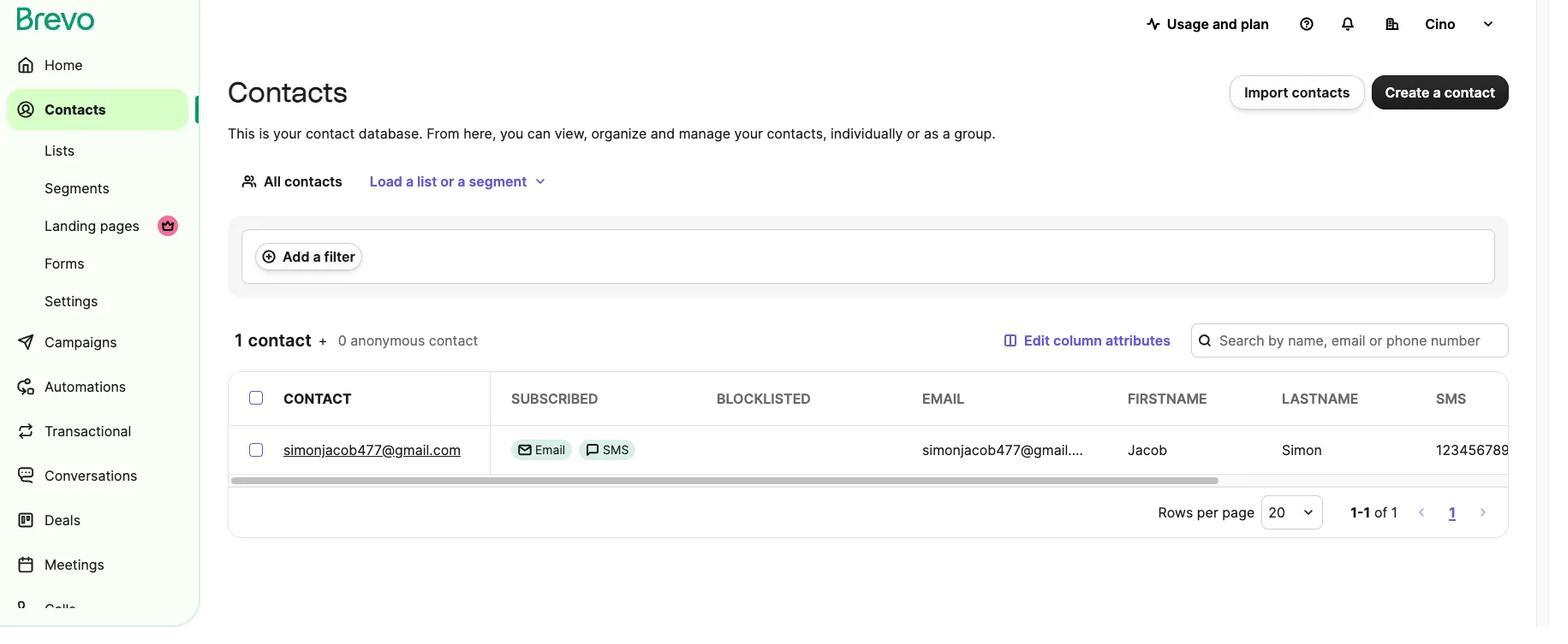 Task type: locate. For each thing, give the bounding box(es) containing it.
or
[[907, 125, 920, 142], [440, 173, 454, 190]]

calls link
[[7, 589, 188, 628]]

0 horizontal spatial your
[[273, 125, 302, 142]]

a for load a list or a segment
[[406, 173, 414, 190]]

a right list
[[458, 173, 466, 190]]

contacts right all at top
[[284, 173, 342, 190]]

contact right create
[[1445, 84, 1495, 101]]

or left as
[[907, 125, 920, 142]]

load
[[370, 173, 402, 190]]

all contacts
[[264, 173, 342, 190]]

transactional link
[[7, 411, 188, 452]]

1 left___c25ys image from the left
[[518, 444, 532, 457]]

1 horizontal spatial contacts
[[228, 76, 347, 109]]

0 horizontal spatial contacts
[[284, 173, 342, 190]]

1 button
[[1446, 501, 1460, 525]]

contacts,
[[767, 125, 827, 142]]

a inside the create a contact button
[[1433, 84, 1441, 101]]

0
[[338, 332, 347, 349]]

1 horizontal spatial contacts
[[1292, 84, 1350, 101]]

1 vertical spatial or
[[440, 173, 454, 190]]

here,
[[463, 125, 496, 142]]

a right create
[[1433, 84, 1441, 101]]

add a filter
[[283, 248, 355, 266]]

contact up all contacts
[[306, 125, 355, 142]]

a right as
[[943, 125, 951, 142]]

contact right anonymous
[[429, 332, 478, 349]]

1 horizontal spatial sms
[[1436, 391, 1467, 408]]

create
[[1385, 84, 1430, 101]]

1 vertical spatial contacts
[[284, 173, 342, 190]]

view,
[[555, 125, 588, 142]]

add a filter button
[[255, 243, 362, 271]]

1 horizontal spatial or
[[907, 125, 920, 142]]

simonjacob477@gmail.com
[[284, 442, 461, 459], [922, 442, 1100, 459]]

1 horizontal spatial simonjacob477@gmail.com
[[922, 442, 1100, 459]]

1 contact + 0 anonymous contact
[[235, 331, 478, 351]]

contacts
[[1292, 84, 1350, 101], [284, 173, 342, 190]]

a left list
[[406, 173, 414, 190]]

simonjacob477@gmail.com link
[[284, 440, 461, 461]]

conversations
[[45, 468, 137, 485]]

conversations link
[[7, 456, 188, 497]]

campaigns link
[[7, 322, 188, 363]]

cino
[[1425, 15, 1456, 33]]

create a contact
[[1385, 84, 1495, 101]]

1 horizontal spatial your
[[734, 125, 763, 142]]

0 horizontal spatial or
[[440, 173, 454, 190]]

your
[[273, 125, 302, 142], [734, 125, 763, 142]]

from
[[427, 125, 460, 142]]

a for create a contact
[[1433, 84, 1441, 101]]

0 horizontal spatial left___c25ys image
[[518, 444, 532, 457]]

lists
[[45, 142, 75, 159]]

home link
[[7, 45, 188, 86]]

usage
[[1167, 15, 1209, 33]]

left___c25ys image
[[518, 444, 532, 457], [586, 444, 600, 457]]

simonjacob477@gmail.com down email
[[922, 442, 1100, 459]]

12345678900
[[1436, 442, 1527, 459]]

your right manage
[[734, 125, 763, 142]]

a right the add
[[313, 248, 321, 266]]

1-1 of 1
[[1351, 504, 1398, 522]]

a inside add a filter "button"
[[313, 248, 321, 266]]

sms
[[1436, 391, 1467, 408], [603, 443, 629, 457]]

calls
[[45, 601, 76, 618]]

0 vertical spatial or
[[907, 125, 920, 142]]

pages
[[100, 218, 140, 235]]

1 your from the left
[[273, 125, 302, 142]]

1 horizontal spatial and
[[1213, 15, 1238, 33]]

contacts right import on the right
[[1292, 84, 1350, 101]]

left___c25ys image right the email
[[586, 444, 600, 457]]

contacts for all contacts
[[284, 173, 342, 190]]

landing pages
[[45, 218, 140, 235]]

and left plan
[[1213, 15, 1238, 33]]

lists link
[[7, 134, 188, 168]]

rows
[[1159, 504, 1193, 522]]

sms up 12345678900
[[1436, 391, 1467, 408]]

1
[[235, 331, 244, 351], [1364, 504, 1371, 522], [1392, 504, 1398, 522], [1449, 504, 1456, 522]]

20 button
[[1262, 496, 1324, 530]]

0 vertical spatial and
[[1213, 15, 1238, 33]]

left___c25ys image left the email
[[518, 444, 532, 457]]

1 horizontal spatial left___c25ys image
[[586, 444, 600, 457]]

a
[[1433, 84, 1441, 101], [943, 125, 951, 142], [406, 173, 414, 190], [458, 173, 466, 190], [313, 248, 321, 266]]

contacts inside import contacts button
[[1292, 84, 1350, 101]]

1 down 12345678900
[[1449, 504, 1456, 522]]

simon
[[1282, 442, 1322, 459]]

contacts up is on the top of the page
[[228, 76, 347, 109]]

your right is on the top of the page
[[273, 125, 302, 142]]

0 horizontal spatial sms
[[603, 443, 629, 457]]

and left manage
[[651, 125, 675, 142]]

left___c25ys image for email
[[518, 444, 532, 457]]

simonjacob477@gmail.com down contact
[[284, 442, 461, 459]]

or right list
[[440, 173, 454, 190]]

load a list or a segment
[[370, 173, 527, 190]]

+
[[318, 332, 327, 349]]

2 left___c25ys image from the left
[[586, 444, 600, 457]]

contact
[[1445, 84, 1495, 101], [306, 125, 355, 142], [248, 331, 312, 351], [429, 332, 478, 349]]

0 horizontal spatial simonjacob477@gmail.com
[[284, 442, 461, 459]]

and
[[1213, 15, 1238, 33], [651, 125, 675, 142]]

1-
[[1351, 504, 1364, 522]]

import contacts button
[[1230, 75, 1365, 110]]

1 vertical spatial sms
[[603, 443, 629, 457]]

automations link
[[7, 367, 188, 408]]

1 left +
[[235, 331, 244, 351]]

0 vertical spatial contacts
[[1292, 84, 1350, 101]]

sms right the email
[[603, 443, 629, 457]]

transactional
[[45, 423, 131, 440]]

a for add a filter
[[313, 248, 321, 266]]

1 vertical spatial and
[[651, 125, 675, 142]]

segments
[[45, 180, 110, 197]]

contacts
[[228, 76, 347, 109], [45, 101, 106, 118]]

contacts for import contacts
[[1292, 84, 1350, 101]]

contacts up lists
[[45, 101, 106, 118]]



Task type: describe. For each thing, give the bounding box(es) containing it.
all
[[264, 173, 281, 190]]

contact inside the create a contact button
[[1445, 84, 1495, 101]]

subscribed
[[511, 391, 598, 408]]

firstname
[[1128, 391, 1208, 408]]

lastname
[[1282, 391, 1359, 408]]

column
[[1054, 332, 1102, 349]]

attributes
[[1106, 332, 1171, 349]]

edit column attributes button
[[990, 324, 1185, 358]]

rows per page
[[1159, 504, 1255, 522]]

group.
[[954, 125, 996, 142]]

add
[[283, 248, 310, 266]]

segments link
[[7, 171, 188, 206]]

per
[[1197, 504, 1219, 522]]

forms
[[45, 255, 84, 272]]

meetings link
[[7, 545, 188, 586]]

list
[[417, 173, 437, 190]]

edit column attributes
[[1024, 332, 1171, 349]]

organize
[[591, 125, 647, 142]]

cino button
[[1372, 7, 1509, 41]]

2 simonjacob477@gmail.com from the left
[[922, 442, 1100, 459]]

0 horizontal spatial contacts
[[45, 101, 106, 118]]

automations
[[45, 379, 126, 396]]

deals link
[[7, 500, 188, 541]]

email
[[535, 443, 565, 457]]

contact inside 1 contact + 0 anonymous contact
[[429, 332, 478, 349]]

0 horizontal spatial and
[[651, 125, 675, 142]]

import contacts
[[1245, 84, 1350, 101]]

1 simonjacob477@gmail.com from the left
[[284, 442, 461, 459]]

settings
[[45, 293, 98, 310]]

import
[[1245, 84, 1289, 101]]

manage
[[679, 125, 731, 142]]

edit
[[1024, 332, 1050, 349]]

load a list or a segment button
[[356, 164, 561, 199]]

jacob
[[1128, 442, 1168, 459]]

segment
[[469, 173, 527, 190]]

0 vertical spatial sms
[[1436, 391, 1467, 408]]

meetings
[[45, 557, 104, 574]]

settings link
[[7, 284, 188, 319]]

contacts link
[[7, 89, 188, 130]]

landing pages link
[[7, 209, 188, 243]]

create a contact button
[[1372, 75, 1509, 110]]

usage and plan
[[1167, 15, 1269, 33]]

contact
[[284, 391, 352, 408]]

Search by name, email or phone number search field
[[1191, 324, 1509, 358]]

or inside load a list or a segment button
[[440, 173, 454, 190]]

home
[[45, 57, 83, 74]]

1 left 'of'
[[1364, 504, 1371, 522]]

1 right 'of'
[[1392, 504, 1398, 522]]

and inside usage and plan button
[[1213, 15, 1238, 33]]

this is your contact database. from here, you can view, organize and manage your contacts, individually or as a group.
[[228, 125, 996, 142]]

forms link
[[7, 247, 188, 281]]

as
[[924, 125, 939, 142]]

20
[[1269, 504, 1286, 522]]

2 your from the left
[[734, 125, 763, 142]]

blocklisted
[[717, 391, 811, 408]]

email
[[922, 391, 965, 408]]

individually
[[831, 125, 903, 142]]

deals
[[45, 512, 81, 529]]

filter
[[324, 248, 355, 266]]

can
[[527, 125, 551, 142]]

1 inside 1 button
[[1449, 504, 1456, 522]]

left___rvooi image
[[161, 219, 175, 233]]

usage and plan button
[[1133, 7, 1283, 41]]

you
[[500, 125, 524, 142]]

page
[[1223, 504, 1255, 522]]

campaigns
[[45, 334, 117, 351]]

contact left +
[[248, 331, 312, 351]]

landing
[[45, 218, 96, 235]]

this
[[228, 125, 255, 142]]

left___c25ys image for sms
[[586, 444, 600, 457]]

plan
[[1241, 15, 1269, 33]]

database.
[[359, 125, 423, 142]]

of
[[1375, 504, 1388, 522]]

anonymous
[[351, 332, 425, 349]]

is
[[259, 125, 269, 142]]



Task type: vqa. For each thing, say whether or not it's contained in the screenshot.
or inside button
yes



